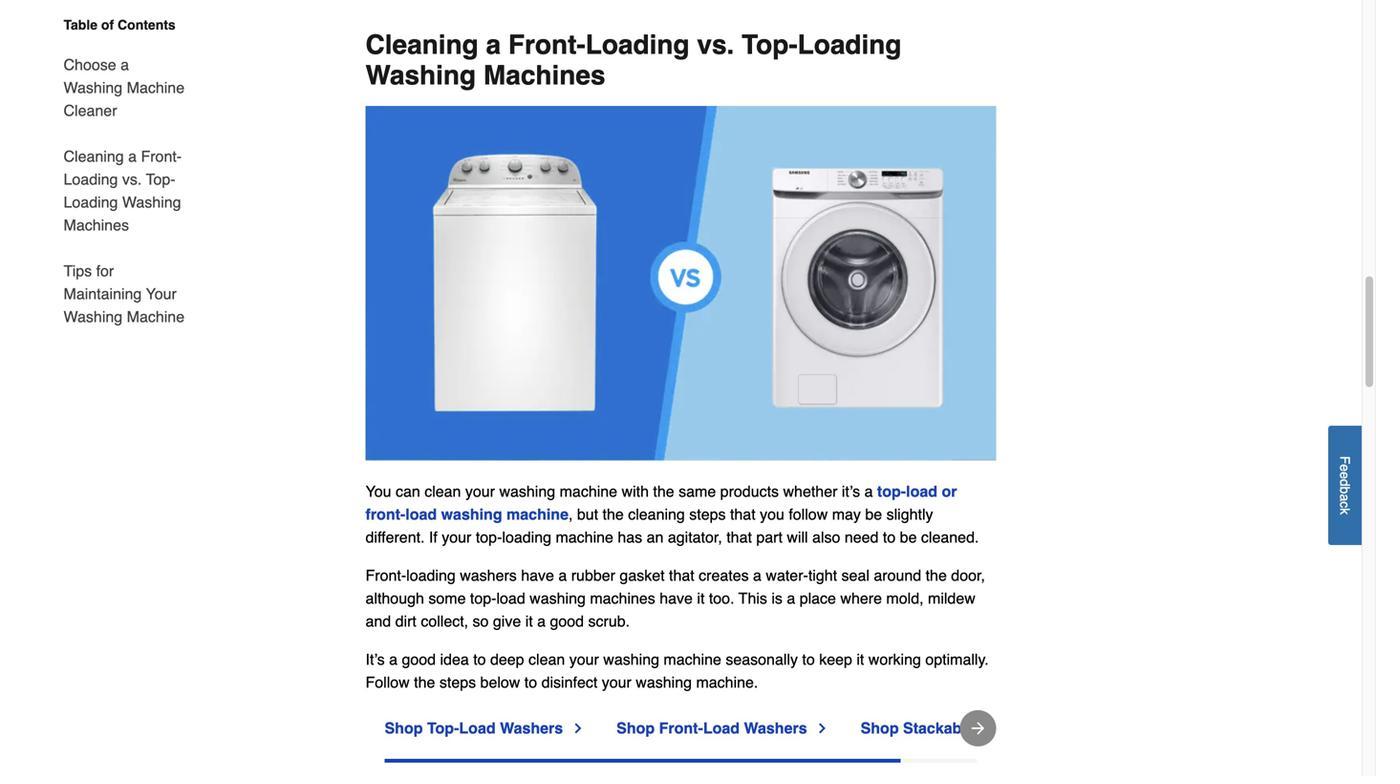Task type: vqa. For each thing, say whether or not it's contained in the screenshot.
yard
no



Task type: describe. For each thing, give the bounding box(es) containing it.
machines for cleaning a front- loading vs. top- loading washing machines
[[64, 216, 129, 234]]

machine inside , but the cleaning steps that you follow may be slightly different. if your top-loading machine has an agitator, that part will also need to be cleaned.
[[556, 529, 613, 546]]

it inside it's a good idea to deep clean your washing machine seasonally to keep it working optimally. follow the steps below to disinfect your washing machine.
[[857, 651, 864, 669]]

load for top-
[[459, 720, 496, 738]]

stackable
[[903, 720, 975, 738]]

part
[[756, 529, 783, 546]]

shop stackable washers link
[[861, 718, 1065, 740]]

creates
[[699, 567, 749, 585]]

a inside cleaning a front- loading vs. top- loading washing machines
[[128, 148, 137, 165]]

2 e from the top
[[1337, 472, 1353, 479]]

your up disinfect
[[569, 651, 599, 669]]

mildew
[[928, 590, 976, 608]]

the up cleaning
[[653, 483, 674, 501]]

load for front-
[[703, 720, 740, 738]]

a top-load and a front-load washing machine. image
[[366, 106, 996, 461]]

seal
[[842, 567, 870, 585]]

dirt
[[395, 613, 417, 631]]

front- inside cleaning a front- loading vs. top- loading washing machines
[[141, 148, 182, 165]]

machine up but
[[560, 483, 617, 501]]

you
[[760, 506, 785, 524]]

machines for cleaning a front-loading vs. top-loading washing machines
[[483, 60, 605, 91]]

washing inside top-load or front-load washing machine
[[441, 506, 502, 524]]

tips for maintaining your washing machine
[[64, 262, 185, 326]]

cleaned.
[[921, 529, 979, 546]]

k
[[1337, 508, 1353, 515]]

f
[[1337, 456, 1353, 465]]

door,
[[951, 567, 985, 585]]

give
[[493, 613, 521, 631]]

table
[[64, 17, 98, 32]]

choose
[[64, 56, 116, 74]]

contents
[[118, 17, 176, 32]]

slightly
[[886, 506, 933, 524]]

to right idea
[[473, 651, 486, 669]]

shop for shop stackable washers
[[861, 720, 899, 738]]

can
[[396, 483, 420, 501]]

vs. for cleaning a front-loading vs. top-loading washing machines
[[697, 30, 734, 60]]

shop for shop top-load washers
[[385, 720, 423, 738]]

cleaning for cleaning a front- loading vs. top- loading washing machines
[[64, 148, 124, 165]]

cleaning for cleaning a front-loading vs. top-loading washing machines
[[366, 30, 479, 60]]

a inside it's a good idea to deep clean your washing machine seasonally to keep it working optimally. follow the steps below to disinfect your washing machine.
[[389, 651, 398, 669]]

disinfect
[[541, 674, 598, 692]]

load inside front-loading washers have a rubber gasket that creates a water-tight seal around the door, although some top-load washing machines have it too. this is a place where mold, mildew and dirt collect, so give it a good scrub.
[[496, 590, 525, 608]]

you can clean your washing machine with the same products whether it's a
[[366, 483, 877, 501]]

, but the cleaning steps that you follow may be slightly different. if your top-loading machine has an agitator, that part will also need to be cleaned.
[[366, 506, 979, 546]]

cleaning a front- loading vs. top- loading washing machines
[[64, 148, 182, 234]]

washers for shop front-load washers
[[744, 720, 807, 738]]

1 vertical spatial it
[[525, 613, 533, 631]]

chevron right image
[[571, 721, 586, 737]]

front- inside the cleaning a front-loading vs. top-loading washing machines
[[508, 30, 586, 60]]

a inside the cleaning a front-loading vs. top-loading washing machines
[[486, 30, 501, 60]]

front- inside front-loading washers have a rubber gasket that creates a water-tight seal around the door, although some top-load washing machines have it too. this is a place where mold, mildew and dirt collect, so give it a good scrub.
[[366, 567, 406, 585]]

choose a washing machine cleaner
[[64, 56, 185, 119]]

loading inside , but the cleaning steps that you follow may be slightly different. if your top-loading machine has an agitator, that part will also need to be cleaned.
[[502, 529, 551, 546]]

top-load or front-load washing machine link
[[366, 483, 957, 524]]

your inside , but the cleaning steps that you follow may be slightly different. if your top-loading machine has an agitator, that part will also need to be cleaned.
[[442, 529, 472, 546]]

3 washers from the left
[[979, 720, 1042, 738]]

choose a washing machine cleaner link
[[64, 42, 192, 134]]

water-
[[766, 567, 808, 585]]

deep
[[490, 651, 524, 669]]

shop top-load washers link
[[385, 718, 586, 740]]

scrub.
[[588, 613, 630, 631]]

you
[[366, 483, 391, 501]]

chevron right image
[[815, 721, 830, 737]]

tips
[[64, 262, 92, 280]]

your right the can
[[465, 483, 495, 501]]

,
[[569, 506, 573, 524]]

washing inside the cleaning a front-loading vs. top-loading washing machines
[[366, 60, 476, 91]]

0 vertical spatial clean
[[424, 483, 461, 501]]

top- inside front-loading washers have a rubber gasket that creates a water-tight seal around the door, although some top-load washing machines have it too. this is a place where mold, mildew and dirt collect, so give it a good scrub.
[[470, 590, 496, 608]]

your
[[146, 285, 177, 303]]

is
[[772, 590, 783, 608]]

tips for maintaining your washing machine link
[[64, 248, 192, 329]]

steps inside it's a good idea to deep clean your washing machine seasonally to keep it working optimally. follow the steps below to disinfect your washing machine.
[[439, 674, 476, 692]]

steps inside , but the cleaning steps that you follow may be slightly different. if your top-loading machine has an agitator, that part will also need to be cleaned.
[[689, 506, 726, 524]]

c
[[1337, 502, 1353, 509]]

products
[[720, 483, 779, 501]]

shop stackable washers
[[861, 720, 1042, 738]]

washing inside tips for maintaining your washing machine
[[64, 308, 122, 326]]

working
[[868, 651, 921, 669]]

shop front-load washers
[[617, 720, 807, 738]]

agitator,
[[668, 529, 722, 546]]

to right "below"
[[524, 674, 537, 692]]

1 horizontal spatial be
[[900, 529, 917, 546]]

table of contents element
[[48, 15, 192, 329]]

also
[[812, 529, 840, 546]]

has
[[618, 529, 642, 546]]

washers
[[460, 567, 517, 585]]

cleaning
[[628, 506, 685, 524]]

some
[[428, 590, 466, 608]]

to inside , but the cleaning steps that you follow may be slightly different. if your top-loading machine has an agitator, that part will also need to be cleaned.
[[883, 529, 896, 546]]

different.
[[366, 529, 425, 546]]

top- inside , but the cleaning steps that you follow may be slightly different. if your top-loading machine has an agitator, that part will also need to be cleaned.
[[476, 529, 502, 546]]

2 vertical spatial top-
[[427, 720, 459, 738]]

1 e from the top
[[1337, 465, 1353, 472]]

follow
[[789, 506, 828, 524]]

for
[[96, 262, 114, 280]]



Task type: locate. For each thing, give the bounding box(es) containing it.
mold,
[[886, 590, 924, 608]]

1 vertical spatial top-
[[476, 529, 502, 546]]

1 vertical spatial clean
[[529, 651, 565, 669]]

1 vertical spatial vs.
[[122, 171, 142, 188]]

2 vertical spatial top-
[[470, 590, 496, 608]]

vs. inside the cleaning a front-loading vs. top-loading washing machines
[[697, 30, 734, 60]]

vs.
[[697, 30, 734, 60], [122, 171, 142, 188]]

top- for cleaning a front-loading vs. top-loading washing machines
[[742, 30, 798, 60]]

a
[[486, 30, 501, 60], [121, 56, 129, 74], [128, 148, 137, 165], [864, 483, 873, 501], [1337, 494, 1353, 502], [558, 567, 567, 585], [753, 567, 762, 585], [787, 590, 795, 608], [537, 613, 546, 631], [389, 651, 398, 669]]

good
[[550, 613, 584, 631], [402, 651, 436, 669]]

table of contents
[[64, 17, 176, 32]]

2 vertical spatial it
[[857, 651, 864, 669]]

1 horizontal spatial loading
[[502, 529, 551, 546]]

that left the "part"
[[727, 529, 752, 546]]

0 vertical spatial top-
[[877, 483, 906, 501]]

2 horizontal spatial washers
[[979, 720, 1042, 738]]

2 horizontal spatial load
[[906, 483, 938, 501]]

loading inside front-loading washers have a rubber gasket that creates a water-tight seal around the door, although some top-load washing machines have it too. this is a place where mold, mildew and dirt collect, so give it a good scrub.
[[406, 567, 456, 585]]

2 vertical spatial that
[[669, 567, 694, 585]]

that right gasket
[[669, 567, 694, 585]]

scrollbar
[[385, 760, 901, 763]]

may
[[832, 506, 861, 524]]

loading up some
[[406, 567, 456, 585]]

machine down but
[[556, 529, 613, 546]]

1 horizontal spatial shop
[[617, 720, 655, 738]]

0 vertical spatial good
[[550, 613, 584, 631]]

washers for shop top-load washers
[[500, 720, 563, 738]]

top- up slightly
[[877, 483, 906, 501]]

1 vertical spatial steps
[[439, 674, 476, 692]]

the inside front-loading washers have a rubber gasket that creates a water-tight seal around the door, although some top-load washing machines have it too. this is a place where mold, mildew and dirt collect, so give it a good scrub.
[[926, 567, 947, 585]]

machine down your
[[127, 308, 185, 326]]

1 horizontal spatial clean
[[529, 651, 565, 669]]

1 vertical spatial loading
[[406, 567, 456, 585]]

machine inside it's a good idea to deep clean your washing machine seasonally to keep it working optimally. follow the steps below to disinfect your washing machine.
[[664, 651, 721, 669]]

be up need
[[865, 506, 882, 524]]

follow
[[366, 674, 410, 692]]

0 horizontal spatial top-
[[146, 171, 175, 188]]

if
[[429, 529, 438, 546]]

machine down contents
[[127, 79, 185, 97]]

idea
[[440, 651, 469, 669]]

cleaning a front- loading vs. top- loading washing machines link
[[64, 134, 192, 248]]

1 vertical spatial cleaning
[[64, 148, 124, 165]]

1 horizontal spatial washers
[[744, 720, 807, 738]]

but
[[577, 506, 598, 524]]

too.
[[709, 590, 734, 608]]

load down "below"
[[459, 720, 496, 738]]

the
[[653, 483, 674, 501], [603, 506, 624, 524], [926, 567, 947, 585], [414, 674, 435, 692]]

cleaning inside cleaning a front- loading vs. top- loading washing machines
[[64, 148, 124, 165]]

loading
[[502, 529, 551, 546], [406, 567, 456, 585]]

e up the "d"
[[1337, 465, 1353, 472]]

cleaning inside the cleaning a front-loading vs. top-loading washing machines
[[366, 30, 479, 60]]

washers right stackable
[[979, 720, 1042, 738]]

0 horizontal spatial be
[[865, 506, 882, 524]]

of
[[101, 17, 114, 32]]

shop for shop front-load washers
[[617, 720, 655, 738]]

a inside button
[[1337, 494, 1353, 502]]

with
[[622, 483, 649, 501]]

machine inside top-load or front-load washing machine
[[507, 506, 569, 524]]

0 horizontal spatial steps
[[439, 674, 476, 692]]

1 washers from the left
[[500, 720, 563, 738]]

2 horizontal spatial it
[[857, 651, 864, 669]]

this
[[739, 590, 767, 608]]

good left scrub.
[[550, 613, 584, 631]]

1 vertical spatial machines
[[64, 216, 129, 234]]

tight
[[808, 567, 837, 585]]

2 machine from the top
[[127, 308, 185, 326]]

top- up washers
[[476, 529, 502, 546]]

washing inside cleaning a front- loading vs. top- loading washing machines
[[122, 194, 181, 211]]

0 vertical spatial loading
[[502, 529, 551, 546]]

1 horizontal spatial good
[[550, 613, 584, 631]]

around
[[874, 567, 921, 585]]

it
[[697, 590, 705, 608], [525, 613, 533, 631], [857, 651, 864, 669]]

e up 'b' at the right bottom
[[1337, 472, 1353, 479]]

0 horizontal spatial clean
[[424, 483, 461, 501]]

have right washers
[[521, 567, 554, 585]]

0 vertical spatial vs.
[[697, 30, 734, 60]]

it left too.
[[697, 590, 705, 608]]

good left idea
[[402, 651, 436, 669]]

0 horizontal spatial shop
[[385, 720, 423, 738]]

load up slightly
[[906, 483, 938, 501]]

0 vertical spatial that
[[730, 506, 756, 524]]

top- inside cleaning a front- loading vs. top- loading washing machines
[[146, 171, 175, 188]]

front-
[[508, 30, 586, 60], [141, 148, 182, 165], [366, 567, 406, 585], [659, 720, 703, 738]]

0 vertical spatial machine
[[127, 79, 185, 97]]

e
[[1337, 465, 1353, 472], [1337, 472, 1353, 479]]

1 shop from the left
[[385, 720, 423, 738]]

it right keep
[[857, 651, 864, 669]]

your right disinfect
[[602, 674, 632, 692]]

steps
[[689, 506, 726, 524], [439, 674, 476, 692]]

1 horizontal spatial machines
[[483, 60, 605, 91]]

an
[[647, 529, 664, 546]]

1 horizontal spatial top-
[[427, 720, 459, 738]]

0 horizontal spatial it
[[525, 613, 533, 631]]

shop down follow
[[385, 720, 423, 738]]

f e e d b a c k
[[1337, 456, 1353, 515]]

f e e d b a c k button
[[1328, 426, 1362, 546]]

same
[[679, 483, 716, 501]]

steps down idea
[[439, 674, 476, 692]]

to right need
[[883, 529, 896, 546]]

2 load from the left
[[703, 720, 740, 738]]

clean
[[424, 483, 461, 501], [529, 651, 565, 669]]

2 vertical spatial load
[[496, 590, 525, 608]]

cleaner
[[64, 102, 117, 119]]

it right give
[[525, 613, 533, 631]]

load up give
[[496, 590, 525, 608]]

washers left chevron right icon
[[744, 720, 807, 738]]

machine
[[127, 79, 185, 97], [127, 308, 185, 326]]

load down machine.
[[703, 720, 740, 738]]

front-loading washers have a rubber gasket that creates a water-tight seal around the door, although some top-load washing machines have it too. this is a place where mold, mildew and dirt collect, so give it a good scrub.
[[366, 567, 985, 631]]

arrow right image
[[969, 719, 988, 739]]

machines inside the cleaning a front-loading vs. top-loading washing machines
[[483, 60, 605, 91]]

top-load or front-load washing machine
[[366, 483, 957, 524]]

be down slightly
[[900, 529, 917, 546]]

cleaning a front-loading vs. top-loading washing machines
[[366, 30, 902, 91]]

2 horizontal spatial top-
[[742, 30, 798, 60]]

it's a good idea to deep clean your washing machine seasonally to keep it working optimally. follow the steps below to disinfect your washing machine.
[[366, 651, 989, 692]]

1 horizontal spatial vs.
[[697, 30, 734, 60]]

clean up disinfect
[[529, 651, 565, 669]]

1 horizontal spatial steps
[[689, 506, 726, 524]]

0 horizontal spatial washers
[[500, 720, 563, 738]]

washing inside choose a washing machine cleaner
[[64, 79, 122, 97]]

d
[[1337, 479, 1353, 487]]

clean right the can
[[424, 483, 461, 501]]

0 vertical spatial load
[[906, 483, 938, 501]]

0 vertical spatial machines
[[483, 60, 605, 91]]

load
[[459, 720, 496, 738], [703, 720, 740, 738]]

1 machine from the top
[[127, 79, 185, 97]]

that inside front-loading washers have a rubber gasket that creates a water-tight seal around the door, although some top-load washing machines have it too. this is a place where mold, mildew and dirt collect, so give it a good scrub.
[[669, 567, 694, 585]]

1 horizontal spatial load
[[496, 590, 525, 608]]

seasonally
[[726, 651, 798, 669]]

machine left but
[[507, 506, 569, 524]]

washers left chevron right image
[[500, 720, 563, 738]]

top- inside the cleaning a front-loading vs. top-loading washing machines
[[742, 30, 798, 60]]

machines inside cleaning a front- loading vs. top- loading washing machines
[[64, 216, 129, 234]]

1 horizontal spatial it
[[697, 590, 705, 608]]

the up mildew
[[926, 567, 947, 585]]

vs. inside cleaning a front- loading vs. top- loading washing machines
[[122, 171, 142, 188]]

that down products
[[730, 506, 756, 524]]

shop right chevron right image
[[617, 720, 655, 738]]

washing inside front-loading washers have a rubber gasket that creates a water-tight seal around the door, although some top-load washing machines have it too. this is a place where mold, mildew and dirt collect, so give it a good scrub.
[[530, 590, 586, 608]]

1 vertical spatial good
[[402, 651, 436, 669]]

a inside choose a washing machine cleaner
[[121, 56, 129, 74]]

2 washers from the left
[[744, 720, 807, 738]]

gasket
[[620, 567, 665, 585]]

0 vertical spatial cleaning
[[366, 30, 479, 60]]

the right follow
[[414, 674, 435, 692]]

0 horizontal spatial good
[[402, 651, 436, 669]]

and
[[366, 613, 391, 631]]

2 shop from the left
[[617, 720, 655, 738]]

washing
[[366, 60, 476, 91], [64, 79, 122, 97], [122, 194, 181, 211], [64, 308, 122, 326]]

0 horizontal spatial loading
[[406, 567, 456, 585]]

or
[[942, 483, 957, 501]]

good inside front-loading washers have a rubber gasket that creates a water-tight seal around the door, although some top-load washing machines have it too. this is a place where mold, mildew and dirt collect, so give it a good scrub.
[[550, 613, 584, 631]]

machine inside tips for maintaining your washing machine
[[127, 308, 185, 326]]

1 load from the left
[[459, 720, 496, 738]]

machine up machine.
[[664, 651, 721, 669]]

loading up washers
[[502, 529, 551, 546]]

0 horizontal spatial cleaning
[[64, 148, 124, 165]]

0 vertical spatial have
[[521, 567, 554, 585]]

shop top-load washers
[[385, 720, 563, 738]]

1 horizontal spatial have
[[660, 590, 693, 608]]

optimally.
[[925, 651, 989, 669]]

the inside , but the cleaning steps that you follow may be slightly different. if your top-loading machine has an agitator, that part will also need to be cleaned.
[[603, 506, 624, 524]]

load
[[906, 483, 938, 501], [405, 506, 437, 524], [496, 590, 525, 608]]

top- inside top-load or front-load washing machine
[[877, 483, 906, 501]]

cleaning
[[366, 30, 479, 60], [64, 148, 124, 165]]

to
[[883, 529, 896, 546], [473, 651, 486, 669], [802, 651, 815, 669], [524, 674, 537, 692]]

0 vertical spatial top-
[[742, 30, 798, 60]]

collect,
[[421, 613, 468, 631]]

1 vertical spatial be
[[900, 529, 917, 546]]

top- up so
[[470, 590, 496, 608]]

your right if
[[442, 529, 472, 546]]

0 vertical spatial be
[[865, 506, 882, 524]]

0 horizontal spatial load
[[459, 720, 496, 738]]

maintaining
[[64, 285, 142, 303]]

front-
[[366, 506, 405, 524]]

clean inside it's a good idea to deep clean your washing machine seasonally to keep it working optimally. follow the steps below to disinfect your washing machine.
[[529, 651, 565, 669]]

machine inside choose a washing machine cleaner
[[127, 79, 185, 97]]

1 vertical spatial that
[[727, 529, 752, 546]]

have down gasket
[[660, 590, 693, 608]]

0 horizontal spatial have
[[521, 567, 554, 585]]

0 vertical spatial steps
[[689, 506, 726, 524]]

1 horizontal spatial load
[[703, 720, 740, 738]]

b
[[1337, 487, 1353, 494]]

your
[[465, 483, 495, 501], [442, 529, 472, 546], [569, 651, 599, 669], [602, 674, 632, 692]]

whether
[[783, 483, 838, 501]]

1 vertical spatial load
[[405, 506, 437, 524]]

load up if
[[405, 506, 437, 524]]

1 vertical spatial machine
[[127, 308, 185, 326]]

the inside it's a good idea to deep clean your washing machine seasonally to keep it working optimally. follow the steps below to disinfect your washing machine.
[[414, 674, 435, 692]]

top- for cleaning a front- loading vs. top- loading washing machines
[[146, 171, 175, 188]]

0 horizontal spatial load
[[405, 506, 437, 524]]

top-
[[877, 483, 906, 501], [476, 529, 502, 546], [470, 590, 496, 608]]

0 vertical spatial it
[[697, 590, 705, 608]]

it's
[[842, 483, 860, 501]]

0 horizontal spatial vs.
[[122, 171, 142, 188]]

shop front-load washers link
[[617, 718, 830, 740]]

2 horizontal spatial shop
[[861, 720, 899, 738]]

be
[[865, 506, 882, 524], [900, 529, 917, 546]]

keep
[[819, 651, 852, 669]]

1 horizontal spatial cleaning
[[366, 30, 479, 60]]

3 shop from the left
[[861, 720, 899, 738]]

vs. for cleaning a front- loading vs. top- loading washing machines
[[122, 171, 142, 188]]

below
[[480, 674, 520, 692]]

good inside it's a good idea to deep clean your washing machine seasonally to keep it working optimally. follow the steps below to disinfect your washing machine.
[[402, 651, 436, 669]]

1 vertical spatial have
[[660, 590, 693, 608]]

machines
[[483, 60, 605, 91], [64, 216, 129, 234]]

0 horizontal spatial machines
[[64, 216, 129, 234]]

need
[[845, 529, 879, 546]]

shop right chevron right icon
[[861, 720, 899, 738]]

machine.
[[696, 674, 758, 692]]

rubber
[[571, 567, 615, 585]]

will
[[787, 529, 808, 546]]

machines
[[590, 590, 655, 608]]

1 vertical spatial top-
[[146, 171, 175, 188]]

to left keep
[[802, 651, 815, 669]]

steps down same
[[689, 506, 726, 524]]

although
[[366, 590, 424, 608]]

the down you can clean your washing machine with the same products whether it's a in the bottom of the page
[[603, 506, 624, 524]]

where
[[840, 590, 882, 608]]

so
[[473, 613, 489, 631]]

place
[[800, 590, 836, 608]]

it's
[[366, 651, 385, 669]]



